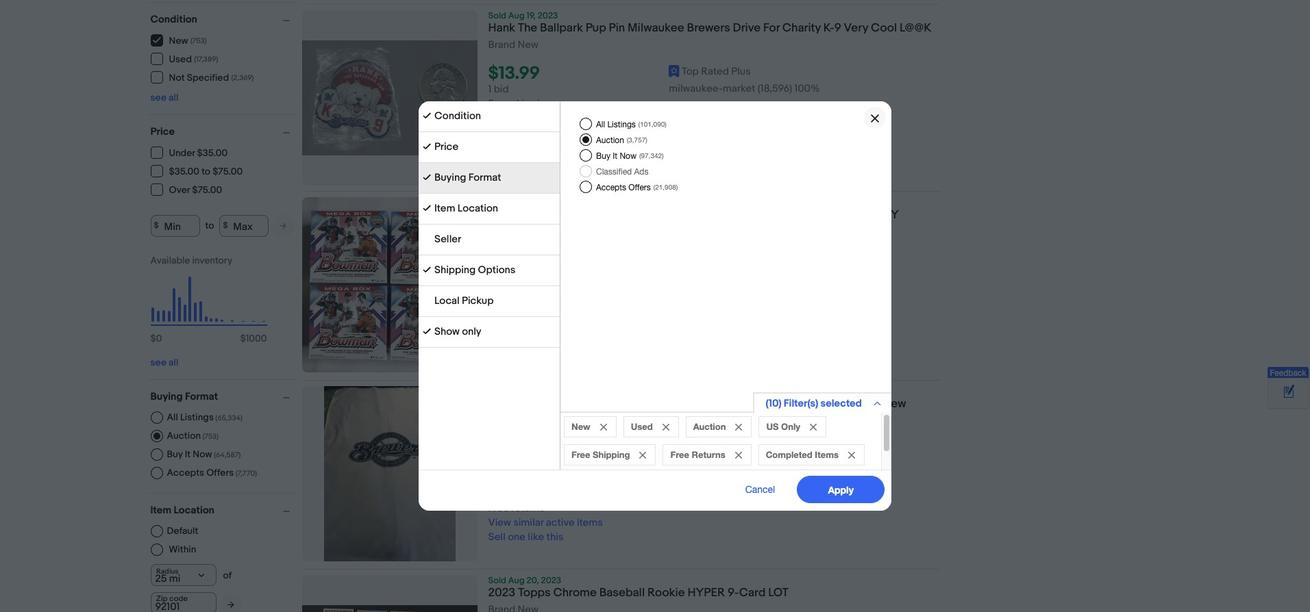 Task type: describe. For each thing, give the bounding box(es) containing it.
auction for auction
[[693, 421, 726, 432]]

free for free returns view similar active items sell one like this
[[488, 503, 509, 516]]

 (101,090) Items text field
[[636, 120, 667, 128]]

$13.99
[[488, 63, 540, 84]]

buying format for "buying format" dropdown button
[[150, 390, 218, 403]]

(10) filter(s) selected
[[766, 397, 862, 410]]

big
[[700, 398, 718, 411]]

bid for $79.99
[[494, 284, 509, 298]]

us only
[[766, 421, 800, 432]]

see all button for price
[[150, 357, 178, 368]]

aug for $13.99
[[508, 10, 525, 21]]

free shipping
[[571, 449, 630, 460]]

lot of 4 (four) 2021 bowman baseball trading cards mega boxes factory sealed image
[[302, 197, 477, 373]]

1 sell one like this link from the top
[[488, 141, 563, 154]]

cool
[[871, 21, 897, 35]]

baseball for brand
[[801, 398, 846, 411]]

remove filter - show only - completed items image
[[848, 452, 855, 459]]

view inside free returns view similar active items sell one like this
[[488, 517, 511, 530]]

it for buy it now (64,587)
[[185, 448, 191, 460]]

(10)
[[766, 397, 781, 410]]

remove filter - show only - free returns image
[[735, 452, 742, 459]]

$35.00 inside $35.00 to $75.00 link
[[169, 166, 199, 177]]

rated for $13.99
[[701, 65, 729, 78]]

milwaukee brewers promo sga blanket big huge 39" x 56" baseball brand new l@@k ! link
[[488, 398, 940, 430]]

filter applied image for buying format
[[423, 173, 431, 182]]

of
[[511, 208, 526, 222]]

apply within filter image
[[227, 601, 234, 609]]

free inside milwaukee-market (18,596) 100% free shipping
[[488, 97, 509, 110]]

local pickup
[[434, 295, 494, 308]]

plus for $13.99
[[731, 65, 751, 78]]

brewers inside the milwaukee brewers promo sga blanket big huge 39" x 56" baseball brand new l@@k !
[[547, 398, 591, 411]]

2023 topps chrome baseball rookie hyper 9-card lot link
[[488, 587, 940, 605]]

not
[[169, 72, 185, 84]]

all for condition
[[169, 91, 178, 103]]

feedback
[[1270, 369, 1306, 378]]

under $35.00
[[169, 147, 228, 159]]

hank the ballpark pup pin milwaukee brewers drive for charity k-9 very cool l@@k heading
[[488, 21, 931, 35]]

to inside $35.00 to $75.00 link
[[202, 166, 210, 177]]

2023 for 4
[[538, 197, 558, 208]]

used for used (17,389)
[[169, 53, 192, 65]]

items inside free returns view similar active items sell one like this
[[577, 517, 603, 530]]

market for milwaukee-market (18,596) 100% free shipping
[[723, 82, 755, 95]]

cancel button
[[730, 476, 790, 504]]

20,
[[527, 576, 539, 587]]

condition for the condition dropdown button
[[150, 13, 197, 26]]

sold  aug 20, 2023 2023 topps chrome baseball rookie hyper 9-card lot
[[488, 576, 789, 600]]

graph of available inventory between $0 and $1000+ image
[[150, 255, 267, 351]]

over
[[169, 184, 190, 196]]

local
[[434, 295, 460, 308]]

this inside 'free shipping free returns view similar active items sell one like this'
[[546, 342, 563, 355]]

items
[[815, 449, 839, 460]]

price tab
[[419, 132, 560, 163]]

like inside free returns view similar active items sell one like this
[[528, 531, 544, 544]]

filter applied image for condition
[[423, 112, 431, 120]]

offers for accepts offers (7,770)
[[206, 467, 234, 479]]

buying for "buying format" dropdown button
[[150, 390, 183, 403]]

2023 topps chrome baseball rookie hyper 9-card lot image
[[302, 606, 477, 613]]

buying for buying format tab
[[434, 171, 466, 184]]

see for condition
[[150, 91, 166, 103]]

pin
[[609, 21, 625, 35]]

baseball inside sold  aug 20, 2023 2023 topps chrome baseball rookie hyper 9-card lot
[[599, 587, 645, 600]]

factory
[[848, 208, 899, 222]]

all for price
[[169, 357, 178, 368]]

x
[[772, 398, 778, 411]]

remove filter - condition - used image
[[662, 424, 669, 431]]

0
[[156, 333, 162, 344]]

available inventory
[[150, 255, 232, 266]]

boxes
[[812, 208, 845, 222]]

19, for $79.99
[[527, 197, 536, 208]]

milwaukee brewers promo sga blanket big huge 39" x 56" baseball brand new l@@k ! heading
[[488, 398, 906, 426]]

item location button
[[150, 504, 296, 517]]

buy it now (64,587)
[[167, 448, 241, 460]]

offers for accepts offers (21,908)
[[629, 183, 651, 193]]

sold  aug 19, 2023 hank the ballpark pup pin milwaukee brewers drive for charity k-9 very cool l@@k brand new
[[488, 10, 931, 51]]

3 view similar active items link from the top
[[488, 517, 603, 530]]

 (65,334) Items text field
[[214, 414, 242, 422]]

(65,334)
[[215, 414, 242, 422]]

(21,908)
[[653, 183, 678, 191]]

9-
[[728, 587, 739, 600]]

sell inside free returns view similar active items sell one like this
[[488, 531, 506, 544]]

1000
[[246, 333, 267, 344]]

ballpark
[[540, 21, 583, 35]]

(17,389)
[[194, 55, 218, 64]]

hank the ballpark pup pin milwaukee brewers drive for charity k-9 very cool l@@k image
[[302, 41, 477, 155]]

new inside sold  aug 19, 2023 hank the ballpark pup pin milwaukee brewers drive for charity k-9 very cool l@@k brand new
[[518, 38, 538, 51]]

1 bid for $13.99
[[488, 83, 509, 96]]

view inside "view similar active items sell one like this"
[[488, 126, 511, 139]]

active inside 'free shipping free returns view similar active items sell one like this'
[[546, 328, 575, 341]]

for
[[763, 21, 780, 35]]

1 for $79.99
[[488, 284, 492, 298]]

item location tab
[[419, 194, 560, 225]]

see all for condition
[[150, 91, 178, 103]]

free shipping free returns view similar active items sell one like this
[[488, 299, 603, 355]]

new (753)
[[169, 35, 207, 47]]

only
[[781, 421, 800, 432]]

available
[[150, 255, 190, 266]]

over $75.00 link
[[150, 183, 223, 196]]

(64,587)
[[214, 451, 241, 459]]

under
[[169, 147, 195, 159]]

item location for item location dropdown button
[[150, 504, 214, 517]]

specified
[[187, 72, 229, 84]]

rookie
[[648, 587, 685, 600]]

apply
[[828, 484, 854, 496]]

tab list containing condition
[[419, 101, 560, 348]]

similar inside "view similar active items sell one like this"
[[513, 126, 544, 139]]

top for $9.79
[[682, 456, 699, 469]]

(7,770)
[[235, 469, 257, 478]]

brand inside the milwaukee brewers promo sga blanket big huge 39" x 56" baseball brand new l@@k !
[[849, 398, 880, 411]]

view similar active items sell one like this
[[488, 126, 603, 154]]

similar inside 'free shipping free returns view similar active items sell one like this'
[[513, 328, 544, 341]]

sga
[[631, 398, 655, 411]]

milwaukee inside the milwaukee brewers promo sga blanket big huge 39" x 56" baseball brand new l@@k !
[[488, 398, 545, 411]]

remove filter - condition - new image
[[600, 424, 607, 431]]

item location for item location tab
[[434, 202, 498, 215]]

39"
[[752, 398, 769, 411]]

pickup
[[462, 295, 494, 308]]

of
[[223, 570, 232, 581]]

free returns view similar active items sell one like this
[[488, 503, 603, 544]]

used (17,389)
[[169, 53, 218, 65]]

cards
[[744, 208, 776, 222]]

auction (3,757)
[[596, 136, 647, 145]]

show only tab
[[419, 317, 560, 348]]

 (97,342) Items text field
[[637, 151, 664, 160]]

see for price
[[150, 357, 166, 368]]

like inside "view similar active items sell one like this"
[[528, 141, 544, 154]]

auction for auction (753)
[[167, 430, 201, 442]]

condition for condition tab
[[434, 110, 481, 123]]

buying format button
[[150, 390, 296, 403]]

4
[[528, 208, 536, 222]]

item for item location tab
[[434, 202, 455, 215]]

$9.79
[[488, 454, 533, 475]]

56"
[[780, 398, 798, 411]]

items inside "view similar active items sell one like this"
[[577, 126, 603, 139]]

(18,596) for milwaukee-market (18,596) 100% free shipping
[[758, 82, 792, 95]]

filter applied image for show only
[[423, 328, 431, 336]]

free for free shipping free returns view similar active items sell one like this
[[488, 299, 509, 312]]

19, for $13.99
[[527, 10, 536, 21]]

Minimum Value in $ text field
[[150, 215, 200, 237]]

hank
[[488, 21, 515, 35]]

sold for $79.99
[[488, 197, 506, 208]]

this inside free returns view similar active items sell one like this
[[546, 531, 563, 544]]

listings for all listings (65,334)
[[180, 411, 214, 423]]

free returns
[[670, 449, 725, 460]]

market for milwaukee-market (18,596) 100%
[[723, 473, 755, 486]]

 (64,587) Items text field
[[212, 451, 241, 459]]

not specified (2,369)
[[169, 72, 254, 84]]

new up the used (17,389)
[[169, 35, 188, 47]]

items inside 'free shipping free returns view similar active items sell one like this'
[[577, 328, 603, 341]]

blanket
[[658, 398, 698, 411]]

milwaukee brewers promo sga blanket big huge 39" x 56" baseball brand new l@@k ! image
[[324, 387, 455, 562]]

remove filter - item location - us only image
[[810, 424, 817, 431]]

shipping options
[[434, 264, 515, 277]]

lot of 4 (four) 2021 bowman baseball trading cards mega boxes factory sealed link
[[488, 208, 940, 241]]

item for item location dropdown button
[[150, 504, 171, 517]]

under $35.00 link
[[150, 146, 228, 159]]

returns inside 'free shipping free returns view similar active items sell one like this'
[[511, 313, 545, 326]]

brand inside sold  aug 19, 2023 hank the ballpark pup pin milwaukee brewers drive for charity k-9 very cool l@@k brand new
[[488, 38, 515, 51]]



Task type: locate. For each thing, give the bounding box(es) containing it.
lot
[[488, 208, 508, 222], [768, 587, 789, 600]]

see all button down not
[[150, 91, 178, 103]]

1 see from the top
[[150, 91, 166, 103]]

buy down auction (3,757)
[[596, 151, 610, 161]]

format up all listings (65,334)
[[185, 390, 218, 403]]

2 view similar active items link from the top
[[488, 328, 603, 341]]

2021
[[578, 208, 602, 222]]

0 vertical spatial brand
[[488, 38, 515, 51]]

(18,596) for milwaukee-market (18,596) 100%
[[758, 473, 792, 486]]

1 bid for $79.99
[[488, 284, 509, 298]]

used
[[169, 53, 192, 65], [631, 421, 653, 432]]

condition up price tab
[[434, 110, 481, 123]]

buying format down price tab
[[434, 171, 501, 184]]

1 rated from the top
[[701, 65, 729, 78]]

100% for milwaukee-market (18,596) 100% free shipping
[[795, 82, 820, 95]]

9
[[834, 21, 841, 35]]

2 vertical spatial items
[[577, 517, 603, 530]]

free inside free returns view similar active items sell one like this
[[488, 503, 509, 516]]

item up seller
[[434, 202, 455, 215]]

$75.00 down $35.00 to $75.00 on the left of page
[[192, 184, 222, 196]]

1 horizontal spatial all
[[596, 120, 605, 130]]

similar right only
[[513, 328, 544, 341]]

(2,369)
[[231, 73, 254, 82]]

milwaukee- for milwaukee-market (18,596) 100% free shipping
[[669, 82, 723, 95]]

milwaukee- down free returns on the bottom right
[[669, 473, 723, 486]]

sold left "of"
[[488, 197, 506, 208]]

filter applied image for item location
[[423, 204, 431, 212]]

filter applied image inside buying format tab
[[423, 173, 431, 182]]

0 vertical spatial bid
[[494, 83, 509, 96]]

$75.00 inside the over $75.00 link
[[192, 184, 222, 196]]

all up auction (3,757)
[[596, 120, 605, 130]]

0 vertical spatial one
[[508, 141, 525, 154]]

chrome
[[553, 587, 597, 600]]

rated down sold  aug 19, 2023 hank the ballpark pup pin milwaukee brewers drive for charity k-9 very cool l@@k brand new
[[701, 65, 729, 78]]

filter applied image inside shipping options tab
[[423, 266, 431, 274]]

(753) inside new (753)
[[190, 36, 207, 45]]

market inside milwaukee-market (18,596) 100% free shipping
[[723, 82, 755, 95]]

accepts offers (7,770)
[[167, 467, 257, 479]]

milwaukee- for milwaukee-market (18,596) 100%
[[669, 473, 723, 486]]

1 one from the top
[[508, 141, 525, 154]]

$75.00
[[212, 166, 243, 177], [192, 184, 222, 196]]

1 horizontal spatial milwaukee
[[628, 21, 684, 35]]

1 horizontal spatial shipping
[[593, 449, 630, 460]]

shipping down $13.99
[[511, 97, 552, 110]]

all up "buying format" dropdown button
[[169, 357, 178, 368]]

0 horizontal spatial listings
[[180, 411, 214, 423]]

l@@k right "cool"
[[900, 21, 931, 35]]

1 filter applied image from the top
[[423, 112, 431, 120]]

1 vertical spatial buy
[[167, 448, 183, 460]]

1 horizontal spatial brewers
[[687, 21, 730, 35]]

listings for all listings (101,090)
[[607, 120, 636, 130]]

2 milwaukee- from the top
[[669, 473, 723, 486]]

0 vertical spatial similar
[[513, 126, 544, 139]]

milwaukee- inside milwaukee-market (18,596) 100% free shipping
[[669, 82, 723, 95]]

all down not
[[169, 91, 178, 103]]

0 vertical spatial active
[[546, 126, 575, 139]]

bowman
[[605, 208, 651, 222]]

offers
[[629, 183, 651, 193], [206, 467, 234, 479]]

0 horizontal spatial brand
[[488, 38, 515, 51]]

(753) for new
[[190, 36, 207, 45]]

3 similar from the top
[[513, 517, 544, 530]]

1 vertical spatial item location
[[150, 504, 214, 517]]

aug inside sold  aug 19, 2023 lot of 4 (four) 2021 bowman baseball trading cards mega boxes factory sealed
[[508, 197, 525, 208]]

0 horizontal spatial used
[[169, 53, 192, 65]]

1 vertical spatial shipping
[[593, 449, 630, 460]]

milwaukee-market (18,596) 100%
[[669, 473, 820, 486]]

(753) inside auction (753)
[[202, 432, 219, 441]]

1 19, from the top
[[527, 10, 536, 21]]

1 vertical spatial this
[[546, 342, 563, 355]]

100%
[[795, 82, 820, 95], [795, 473, 820, 486]]

1 vertical spatial buying format
[[150, 390, 218, 403]]

baseball inside sold  aug 19, 2023 lot of 4 (four) 2021 bowman baseball trading cards mega boxes factory sealed
[[653, 208, 699, 222]]

format for buying format tab
[[468, 171, 501, 184]]

all listings (101,090)
[[596, 120, 667, 130]]

free for free returns
[[670, 449, 689, 460]]

cancel
[[745, 484, 775, 495]]

shipping inside milwaukee-market (18,596) 100% free shipping
[[511, 97, 552, 110]]

2 returns from the top
[[511, 503, 545, 516]]

1 vertical spatial condition
[[434, 110, 481, 123]]

format down price tab
[[468, 171, 501, 184]]

0 vertical spatial lot
[[488, 208, 508, 222]]

mega
[[779, 208, 810, 222]]

0 vertical spatial milwaukee-
[[669, 82, 723, 95]]

1 vertical spatial buying
[[150, 390, 183, 403]]

milwaukee
[[628, 21, 684, 35], [488, 398, 545, 411]]

100% down completed items
[[795, 473, 820, 486]]

$75.00 down under $35.00
[[212, 166, 243, 177]]

all
[[169, 91, 178, 103], [169, 357, 178, 368]]

location
[[458, 202, 498, 215], [174, 504, 214, 517]]

location inside tab
[[458, 202, 498, 215]]

$35.00 inside under $35.00 link
[[197, 147, 228, 159]]

1 filter applied image from the top
[[423, 143, 431, 151]]

2 100% from the top
[[795, 473, 820, 486]]

sold left 20,
[[488, 576, 506, 587]]

1 vertical spatial (18,596)
[[758, 473, 792, 486]]

1 milwaukee- from the top
[[669, 82, 723, 95]]

1 vertical spatial top
[[682, 456, 699, 469]]

19, inside sold  aug 19, 2023 lot of 4 (four) 2021 bowman baseball trading cards mega boxes factory sealed
[[527, 197, 536, 208]]

1 vertical spatial 1 bid
[[488, 284, 509, 298]]

1 returns from the top
[[511, 313, 545, 326]]

see all down 0
[[150, 357, 178, 368]]

1 active from the top
[[546, 126, 575, 139]]

2023 right 20,
[[541, 576, 561, 587]]

0 vertical spatial view
[[488, 126, 511, 139]]

top for $13.99
[[682, 65, 699, 78]]

1 horizontal spatial condition
[[434, 110, 481, 123]]

2023 for chrome
[[541, 576, 561, 587]]

it for buy it now (97,342)
[[613, 151, 617, 161]]

bid up condition tab
[[494, 83, 509, 96]]

$ 1000
[[240, 333, 267, 344]]

location down buying format tab
[[458, 202, 498, 215]]

1 vertical spatial sold
[[488, 197, 506, 208]]

2 filter applied image from the top
[[423, 266, 431, 274]]

0 horizontal spatial shipping
[[434, 264, 476, 277]]

sold inside sold  aug 19, 2023 hank the ballpark pup pin milwaukee brewers drive for charity k-9 very cool l@@k brand new
[[488, 10, 506, 21]]

filter(s)
[[784, 397, 818, 410]]

0 horizontal spatial brewers
[[547, 398, 591, 411]]

(10) filter(s) selected button
[[753, 393, 891, 414]]

offers left (21,908) text field at the top of page
[[629, 183, 651, 193]]

(101,090)
[[638, 120, 667, 128]]

2 sell from the top
[[488, 342, 506, 355]]

seller
[[434, 233, 461, 246]]

100% for milwaukee-market (18,596) 100%
[[795, 473, 820, 486]]

apply button
[[797, 476, 885, 504]]

3 one from the top
[[508, 531, 525, 544]]

item location
[[434, 202, 498, 215], [150, 504, 214, 517]]

$35.00 to $75.00
[[169, 166, 243, 177]]

aug inside sold  aug 19, 2023 hank the ballpark pup pin milwaukee brewers drive for charity k-9 very cool l@@k brand new
[[508, 10, 525, 21]]

top rated plus down sold  aug 19, 2023 hank the ballpark pup pin milwaukee brewers drive for charity k-9 very cool l@@k brand new
[[682, 65, 751, 78]]

None text field
[[150, 592, 216, 613]]

topps
[[518, 587, 551, 600]]

shipping down $79.99
[[511, 299, 552, 312]]

2 vertical spatial sell
[[488, 531, 506, 544]]

0 vertical spatial brewers
[[687, 21, 730, 35]]

tab list
[[419, 101, 560, 348]]

auction up buy it now (97,342)
[[596, 136, 624, 145]]

2 vertical spatial aug
[[508, 576, 525, 587]]

aug left 20,
[[508, 576, 525, 587]]

location up "default"
[[174, 504, 214, 517]]

filter applied image inside price tab
[[423, 143, 431, 151]]

see all button for condition
[[150, 91, 178, 103]]

sell inside "view similar active items sell one like this"
[[488, 141, 506, 154]]

options
[[478, 264, 515, 277]]

1 horizontal spatial location
[[458, 202, 498, 215]]

1 horizontal spatial it
[[613, 151, 617, 161]]

lot inside sold  aug 20, 2023 2023 topps chrome baseball rookie hyper 9-card lot
[[768, 587, 789, 600]]

within
[[169, 544, 196, 556]]

location for item location dropdown button
[[174, 504, 214, 517]]

3 items from the top
[[577, 517, 603, 530]]

shipping inside tab
[[434, 264, 476, 277]]

1 horizontal spatial buying
[[434, 171, 466, 184]]

0 horizontal spatial it
[[185, 448, 191, 460]]

item up default link on the left bottom of the page
[[150, 504, 171, 517]]

0 horizontal spatial lot
[[488, 208, 508, 222]]

active inside free returns view similar active items sell one like this
[[546, 517, 575, 530]]

it
[[613, 151, 617, 161], [185, 448, 191, 460]]

market down drive on the right of page
[[723, 82, 755, 95]]

1 this from the top
[[546, 141, 563, 154]]

2 sell one like this link from the top
[[488, 342, 563, 355]]

listings up auction (753) at the bottom left of the page
[[180, 411, 214, 423]]

free down $9.79
[[488, 503, 509, 516]]

accepts up bowman
[[596, 183, 626, 193]]

trading
[[702, 208, 741, 222]]

sell inside 'free shipping free returns view similar active items sell one like this'
[[488, 342, 506, 355]]

1 horizontal spatial brand
[[849, 398, 880, 411]]

2 top rated plus from the top
[[682, 456, 751, 469]]

$75.00 inside $35.00 to $75.00 link
[[212, 166, 243, 177]]

see all for price
[[150, 357, 178, 368]]

2 aug from the top
[[508, 197, 525, 208]]

2023 left topps
[[488, 587, 515, 600]]

1 see all button from the top
[[150, 91, 178, 103]]

free up show only tab at left bottom
[[488, 299, 509, 312]]

filter applied image inside item location tab
[[423, 204, 431, 212]]

2023 inside sold  aug 19, 2023 lot of 4 (four) 2021 bowman baseball trading cards mega boxes factory sealed
[[538, 197, 558, 208]]

all for all listings (65,334)
[[167, 411, 178, 423]]

baseball down (21,908)
[[653, 208, 699, 222]]

view
[[488, 126, 511, 139], [488, 328, 511, 341], [488, 517, 511, 530]]

used up not
[[169, 53, 192, 65]]

k-
[[823, 21, 834, 35]]

1 like from the top
[[528, 141, 544, 154]]

$
[[154, 221, 159, 231], [223, 221, 228, 231], [150, 333, 156, 344], [240, 333, 246, 344]]

completed
[[766, 449, 812, 460]]

new left remove filter - condition - new image
[[571, 421, 590, 432]]

1 vertical spatial shipping
[[511, 299, 552, 312]]

top
[[682, 65, 699, 78], [682, 456, 699, 469]]

lot inside sold  aug 19, 2023 lot of 4 (four) 2021 bowman baseball trading cards mega boxes factory sealed
[[488, 208, 508, 222]]

top rated plus for $13.99
[[682, 65, 751, 78]]

similar inside free returns view similar active items sell one like this
[[513, 517, 544, 530]]

card
[[739, 587, 766, 600]]

baseball left rookie
[[599, 587, 645, 600]]

1 vertical spatial items
[[577, 328, 603, 341]]

2023 topps chrome baseball rookie hyper 9-card lot heading
[[488, 587, 789, 600]]

lot up sealed
[[488, 208, 508, 222]]

1 view similar active items link from the top
[[488, 126, 603, 139]]

plus up milwaukee-market (18,596) 100%
[[731, 456, 751, 469]]

2 bid from the top
[[494, 284, 509, 298]]

show only
[[434, 325, 481, 338]]

0 horizontal spatial baseball
[[599, 587, 645, 600]]

0 vertical spatial buying format
[[434, 171, 501, 184]]

bid down options
[[494, 284, 509, 298]]

price for price dropdown button
[[150, 125, 175, 138]]

remove filter - buying format - auction image
[[735, 424, 742, 431]]

sold  aug 19, 2023 lot of 4 (four) 2021 bowman baseball trading cards mega boxes factory sealed
[[488, 197, 899, 236]]

item inside tab
[[434, 202, 455, 215]]

buying
[[434, 171, 466, 184], [150, 390, 183, 403]]

(18,596) down completed
[[758, 473, 792, 486]]

l@@k inside the milwaukee brewers promo sga blanket big huge 39" x 56" baseball brand new l@@k !
[[488, 412, 520, 426]]

2 horizontal spatial baseball
[[801, 398, 846, 411]]

1 vertical spatial returns
[[511, 503, 545, 516]]

2 all from the top
[[169, 357, 178, 368]]

auction for auction (3,757)
[[596, 136, 624, 145]]

price down condition tab
[[434, 140, 458, 153]]

1 vertical spatial milwaukee-
[[669, 473, 723, 486]]

0 vertical spatial price
[[150, 125, 175, 138]]

view inside 'free shipping free returns view similar active items sell one like this'
[[488, 328, 511, 341]]

2 1 bid from the top
[[488, 284, 509, 298]]

3 sell one like this link from the top
[[488, 531, 563, 544]]

returns inside free returns view similar active items sell one like this
[[511, 503, 545, 516]]

(753)
[[190, 36, 207, 45], [202, 432, 219, 441]]

0 vertical spatial $35.00
[[197, 147, 228, 159]]

2023 right 4
[[538, 197, 558, 208]]

0 vertical spatial condition
[[150, 13, 197, 26]]

1 horizontal spatial l@@k
[[900, 21, 931, 35]]

2 like from the top
[[528, 342, 544, 355]]

remove filter - shipping options - free shipping image
[[640, 452, 646, 459]]

buy down auction (753) at the bottom left of the page
[[167, 448, 183, 460]]

filter applied image
[[423, 143, 431, 151], [423, 266, 431, 274]]

top rated plus up milwaukee-market (18,596) 100%
[[682, 456, 751, 469]]

milwaukee right pin
[[628, 21, 684, 35]]

one inside free returns view similar active items sell one like this
[[508, 531, 525, 544]]

item location up "default"
[[150, 504, 214, 517]]

buy it now (97,342)
[[596, 151, 664, 161]]

brewers left drive on the right of page
[[687, 21, 730, 35]]

l@@k inside sold  aug 19, 2023 hank the ballpark pup pin milwaukee brewers drive for charity k-9 very cool l@@k brand new
[[900, 21, 931, 35]]

2 (18,596) from the top
[[758, 473, 792, 486]]

2 plus from the top
[[731, 456, 751, 469]]

2 see from the top
[[150, 357, 166, 368]]

this inside "view similar active items sell one like this"
[[546, 141, 563, 154]]

2 vertical spatial active
[[546, 517, 575, 530]]

see all down not
[[150, 91, 178, 103]]

2 vertical spatial sell one like this link
[[488, 531, 563, 544]]

now down auction (3,757)
[[620, 151, 637, 161]]

one inside "view similar active items sell one like this"
[[508, 141, 525, 154]]

1 top from the top
[[682, 65, 699, 78]]

1 vertical spatial bid
[[494, 284, 509, 298]]

condition
[[150, 13, 197, 26], [434, 110, 481, 123]]

2 19, from the top
[[527, 197, 536, 208]]

2023 for ballpark
[[538, 10, 558, 21]]

accepts for accepts offers (21,908)
[[596, 183, 626, 193]]

1 vertical spatial see
[[150, 357, 166, 368]]

to left maximum value in $ text field
[[205, 220, 214, 232]]

filter applied image for price
[[423, 143, 431, 151]]

1 vertical spatial sell one like this link
[[488, 342, 563, 355]]

brewers inside sold  aug 19, 2023 hank the ballpark pup pin milwaukee brewers drive for charity k-9 very cool l@@k brand new
[[687, 21, 730, 35]]

1 vertical spatial listings
[[180, 411, 214, 423]]

3 like from the top
[[528, 531, 544, 544]]

milwaukee-
[[669, 82, 723, 95], [669, 473, 723, 486]]

3 sell from the top
[[488, 531, 506, 544]]

selected
[[821, 397, 862, 410]]

view down $9.79
[[488, 517, 511, 530]]

2 shipping from the top
[[511, 299, 552, 312]]

accepts for accepts offers (7,770)
[[167, 467, 204, 479]]

$ 0
[[150, 333, 162, 344]]

1 100% from the top
[[795, 82, 820, 95]]

100% inside milwaukee-market (18,596) 100% free shipping
[[795, 82, 820, 95]]

over $75.00
[[169, 184, 222, 196]]

1 bid from the top
[[494, 83, 509, 96]]

1 1 bid from the top
[[488, 83, 509, 96]]

1 horizontal spatial item location
[[434, 202, 498, 215]]

1 horizontal spatial buying format
[[434, 171, 501, 184]]

0 vertical spatial 19,
[[527, 10, 536, 21]]

see all button down 0
[[150, 357, 178, 368]]

(753) for auction
[[202, 432, 219, 441]]

sold left the on the left top
[[488, 10, 506, 21]]

1 items from the top
[[577, 126, 603, 139]]

0 vertical spatial top rated plus
[[682, 65, 751, 78]]

shipping options tab
[[419, 256, 560, 286]]

inventory
[[192, 255, 232, 266]]

rated for $9.79
[[701, 456, 729, 469]]

dialog containing condition
[[0, 0, 1310, 613]]

1 1 from the top
[[488, 83, 492, 96]]

3 this from the top
[[546, 531, 563, 544]]

shipping down remove filter - condition - new image
[[593, 449, 630, 460]]

$35.00 up $35.00 to $75.00 on the left of page
[[197, 147, 228, 159]]

0 horizontal spatial accepts
[[167, 467, 204, 479]]

charity
[[782, 21, 821, 35]]

milwaukee up '!'
[[488, 398, 545, 411]]

price
[[150, 125, 175, 138], [434, 140, 458, 153]]

hank the ballpark pup pin milwaukee brewers drive for charity k-9 very cool l@@k link
[[488, 21, 940, 39]]

new inside the milwaukee brewers promo sga blanket big huge 39" x 56" baseball brand new l@@k !
[[883, 398, 906, 411]]

19, right hank
[[527, 10, 536, 21]]

19, inside sold  aug 19, 2023 hank the ballpark pup pin milwaukee brewers drive for charity k-9 very cool l@@k brand new
[[527, 10, 536, 21]]

buy inside dialog
[[596, 151, 610, 161]]

1 vertical spatial used
[[631, 421, 653, 432]]

0 vertical spatial like
[[528, 141, 544, 154]]

1 bid down options
[[488, 284, 509, 298]]

1 horizontal spatial used
[[631, 421, 653, 432]]

milwaukee-market (18,596) 100% free shipping
[[488, 82, 820, 110]]

returns down $79.99
[[511, 313, 545, 326]]

3 active from the top
[[546, 517, 575, 530]]

now for buy it now (64,587)
[[193, 448, 212, 460]]

show
[[434, 325, 460, 338]]

it down auction (3,757)
[[613, 151, 617, 161]]

3 sold from the top
[[488, 576, 506, 587]]

all up auction (753) at the bottom left of the page
[[167, 411, 178, 423]]

buying inside tab
[[434, 171, 466, 184]]

price up under
[[150, 125, 175, 138]]

1 similar from the top
[[513, 126, 544, 139]]

hyper
[[688, 587, 725, 600]]

brand up remove filter - show only - completed items icon
[[849, 398, 880, 411]]

sell one like this link down condition tab
[[488, 141, 563, 154]]

 (3,757) Items text field
[[625, 136, 647, 144]]

19,
[[527, 10, 536, 21], [527, 197, 536, 208]]

0 vertical spatial 1 bid
[[488, 83, 509, 96]]

0 vertical spatial listings
[[607, 120, 636, 130]]

0 vertical spatial shipping
[[434, 264, 476, 277]]

similar up buying format tab
[[513, 126, 544, 139]]

1 market from the top
[[723, 82, 755, 95]]

1 shipping from the top
[[511, 97, 552, 110]]

aug for $79.99
[[508, 197, 525, 208]]

buy for buy it now (64,587)
[[167, 448, 183, 460]]

1 vertical spatial all
[[169, 357, 178, 368]]

0 vertical spatial (18,596)
[[758, 82, 792, 95]]

$79.99
[[488, 265, 542, 286]]

milwaukee brewers promo sga blanket big huge 39" x 56" baseball brand new l@@k !
[[488, 398, 906, 426]]

active
[[546, 126, 575, 139], [546, 328, 575, 341], [546, 517, 575, 530]]

shipping inside 'free shipping free returns view similar active items sell one like this'
[[511, 299, 552, 312]]

all for all listings (101,090)
[[596, 120, 605, 130]]

new right selected
[[883, 398, 906, 411]]

1 horizontal spatial item
[[434, 202, 455, 215]]

like inside 'free shipping free returns view similar active items sell one like this'
[[528, 342, 544, 355]]

0 horizontal spatial item
[[150, 504, 171, 517]]

baseball for trading
[[653, 208, 699, 222]]

all listings (65,334)
[[167, 411, 242, 423]]

1 top rated plus from the top
[[682, 65, 751, 78]]

$35.00 up the over $75.00 link at the left
[[169, 166, 199, 177]]

sold inside sold  aug 19, 2023 lot of 4 (four) 2021 bowman baseball trading cards mega boxes factory sealed
[[488, 197, 506, 208]]

1 aug from the top
[[508, 10, 525, 21]]

0 vertical spatial format
[[468, 171, 501, 184]]

1 bid
[[488, 83, 509, 96], [488, 284, 509, 298]]

1 vertical spatial to
[[205, 220, 214, 232]]

see all button
[[150, 91, 178, 103], [150, 357, 178, 368]]

view right only
[[488, 328, 511, 341]]

milwaukee inside sold  aug 19, 2023 hank the ballpark pup pin milwaukee brewers drive for charity k-9 very cool l@@k brand new
[[628, 21, 684, 35]]

2023 right the on the left top
[[538, 10, 558, 21]]

accepts offers (21,908)
[[596, 183, 678, 193]]

condition inside tab
[[434, 110, 481, 123]]

to
[[202, 166, 210, 177], [205, 220, 214, 232]]

2 similar from the top
[[513, 328, 544, 341]]

plus for $9.79
[[731, 456, 751, 469]]

filter applied image
[[423, 112, 431, 120], [423, 173, 431, 182], [423, 204, 431, 212], [423, 328, 431, 336]]

free for free shipping
[[571, 449, 590, 460]]

market down remove filter - show only - free returns icon
[[723, 473, 755, 486]]

items
[[577, 126, 603, 139], [577, 328, 603, 341], [577, 517, 603, 530]]

3 filter applied image from the top
[[423, 204, 431, 212]]

free left returns
[[670, 449, 689, 460]]

free down $13.99
[[488, 97, 509, 110]]

1 sell from the top
[[488, 141, 506, 154]]

format inside tab
[[468, 171, 501, 184]]

brewers
[[687, 21, 730, 35], [547, 398, 591, 411]]

0 horizontal spatial l@@k
[[488, 412, 520, 426]]

plus
[[731, 65, 751, 78], [731, 456, 751, 469]]

it down auction (753) at the bottom left of the page
[[185, 448, 191, 460]]

price for price tab
[[434, 140, 458, 153]]

accepts down the buy it now (64,587)
[[167, 467, 204, 479]]

sell one like this link down pickup on the left of the page
[[488, 342, 563, 355]]

buy for buy it now (97,342)
[[596, 151, 610, 161]]

1 up condition tab
[[488, 83, 492, 96]]

Maximum Value in $ text field
[[220, 215, 269, 237]]

0 vertical spatial items
[[577, 126, 603, 139]]

view similar active items link up 20,
[[488, 517, 603, 530]]

0 vertical spatial l@@k
[[900, 21, 931, 35]]

dialog
[[0, 0, 1310, 613]]

0 vertical spatial view similar active items link
[[488, 126, 603, 139]]

buying down price tab
[[434, 171, 466, 184]]

0 vertical spatial market
[[723, 82, 755, 95]]

1 view from the top
[[488, 126, 511, 139]]

us
[[766, 421, 779, 432]]

2 rated from the top
[[701, 456, 729, 469]]

2 vertical spatial sold
[[488, 576, 506, 587]]

shipping
[[511, 97, 552, 110], [511, 299, 552, 312]]

condition tab
[[419, 101, 560, 132]]

plus down drive on the right of page
[[731, 65, 751, 78]]

item
[[434, 202, 455, 215], [150, 504, 171, 517]]

0 horizontal spatial price
[[150, 125, 175, 138]]

1 bid up condition tab
[[488, 83, 509, 96]]

l@@k left '!'
[[488, 412, 520, 426]]

2 vertical spatial view
[[488, 517, 511, 530]]

0 vertical spatial buying
[[434, 171, 466, 184]]

filter applied image for shipping options
[[423, 266, 431, 274]]

auction down big on the bottom of the page
[[693, 421, 726, 432]]

2 see all from the top
[[150, 357, 178, 368]]

1 plus from the top
[[731, 65, 751, 78]]

sold inside sold  aug 20, 2023 2023 topps chrome baseball rookie hyper 9-card lot
[[488, 576, 506, 587]]

 (7,770) Items text field
[[234, 469, 257, 478]]

baseball inside the milwaukee brewers promo sga blanket big huge 39" x 56" baseball brand new l@@k !
[[801, 398, 846, 411]]

item location up seller
[[434, 202, 498, 215]]

1 sold from the top
[[488, 10, 506, 21]]

1 vertical spatial milwaukee
[[488, 398, 545, 411]]

2 see all button from the top
[[150, 357, 178, 368]]

new down the on the left top
[[518, 38, 538, 51]]

0 vertical spatial aug
[[508, 10, 525, 21]]

free left "remove filter - shipping options - free shipping" icon
[[571, 449, 590, 460]]

0 vertical spatial filter applied image
[[423, 143, 431, 151]]

1 vertical spatial 100%
[[795, 473, 820, 486]]

2 items from the top
[[577, 328, 603, 341]]

the
[[518, 21, 537, 35]]

item location inside tab
[[434, 202, 498, 215]]

view up buying format tab
[[488, 126, 511, 139]]

now down (753) items text box at the left of the page
[[193, 448, 212, 460]]

2 market from the top
[[723, 473, 755, 486]]

(18,596) down for
[[758, 82, 792, 95]]

filter applied image inside condition tab
[[423, 112, 431, 120]]

2 vertical spatial similar
[[513, 517, 544, 530]]

2 sold from the top
[[488, 197, 506, 208]]

active inside "view similar active items sell one like this"
[[546, 126, 575, 139]]

1 vertical spatial market
[[723, 473, 755, 486]]

lot right card
[[768, 587, 789, 600]]

(753) up the buy it now (64,587)
[[202, 432, 219, 441]]

condition up new (753)
[[150, 13, 197, 26]]

price button
[[150, 125, 296, 138]]

aug left the ballpark
[[508, 10, 525, 21]]

2 this from the top
[[546, 342, 563, 355]]

2 top from the top
[[682, 456, 699, 469]]

buying format tab
[[419, 163, 560, 194]]

0 vertical spatial top
[[682, 65, 699, 78]]

2 one from the top
[[508, 342, 525, 355]]

this
[[546, 141, 563, 154], [546, 342, 563, 355], [546, 531, 563, 544]]

rated
[[701, 65, 729, 78], [701, 456, 729, 469]]

0 vertical spatial now
[[620, 151, 637, 161]]

offers inside dialog
[[629, 183, 651, 193]]

sold for $13.99
[[488, 10, 506, 21]]

used inside dialog
[[631, 421, 653, 432]]

1 see all from the top
[[150, 91, 178, 103]]

top rated plus for $9.79
[[682, 456, 751, 469]]

(18,596) inside milwaukee-market (18,596) 100% free shipping
[[758, 82, 792, 95]]

4 filter applied image from the top
[[423, 328, 431, 336]]

sealed
[[488, 223, 530, 236]]

2 active from the top
[[546, 328, 575, 341]]

2 vertical spatial view similar active items link
[[488, 517, 603, 530]]

pup
[[586, 21, 606, 35]]

aug inside sold  aug 20, 2023 2023 topps chrome baseball rookie hyper 9-card lot
[[508, 576, 525, 587]]

auction (753)
[[167, 430, 219, 442]]

0 vertical spatial see
[[150, 91, 166, 103]]

1 vertical spatial view similar active items link
[[488, 328, 603, 341]]

now for buy it now (97,342)
[[620, 151, 637, 161]]

2 filter applied image from the top
[[423, 173, 431, 182]]

 (753) Items text field
[[201, 432, 219, 441]]

2 view from the top
[[488, 328, 511, 341]]

0 horizontal spatial offers
[[206, 467, 234, 479]]

only
[[462, 325, 481, 338]]

price inside price tab
[[434, 140, 458, 153]]

used for used
[[631, 421, 653, 432]]

2023 inside sold  aug 19, 2023 hank the ballpark pup pin milwaukee brewers drive for charity k-9 very cool l@@k brand new
[[538, 10, 558, 21]]

filter applied image inside show only tab
[[423, 328, 431, 336]]

one inside 'free shipping free returns view similar active items sell one like this'
[[508, 342, 525, 355]]

free down pickup on the left of the page
[[488, 313, 509, 326]]

3 aug from the top
[[508, 576, 525, 587]]

3 view from the top
[[488, 517, 511, 530]]

1 for $13.99
[[488, 83, 492, 96]]

0 horizontal spatial buy
[[167, 448, 183, 460]]

location for item location tab
[[458, 202, 498, 215]]

buying format for buying format tab
[[434, 171, 501, 184]]

2 1 from the top
[[488, 284, 492, 298]]

0 vertical spatial 100%
[[795, 82, 820, 95]]

1 (18,596) from the top
[[758, 82, 792, 95]]

lot of 4 (four) 2021 bowman baseball trading cards mega boxes factory sealed heading
[[488, 208, 899, 236]]

1 vertical spatial 19,
[[527, 197, 536, 208]]

completed items
[[766, 449, 839, 460]]

bid for $13.99
[[494, 83, 509, 96]]

1 vertical spatial see all
[[150, 357, 178, 368]]

accepts
[[596, 183, 626, 193], [167, 467, 204, 479]]

(3,757)
[[627, 136, 647, 144]]

1 vertical spatial $75.00
[[192, 184, 222, 196]]

 (21,908) Items text field
[[652, 183, 678, 191]]

very
[[844, 21, 868, 35]]

view similar active items link down $13.99
[[488, 126, 603, 139]]

1 down options
[[488, 284, 492, 298]]

format for "buying format" dropdown button
[[185, 390, 218, 403]]

buying format inside buying format tab
[[434, 171, 501, 184]]

0 horizontal spatial buying format
[[150, 390, 218, 403]]

1 all from the top
[[169, 91, 178, 103]]



Task type: vqa. For each thing, say whether or not it's contained in the screenshot.
bottom Item
yes



